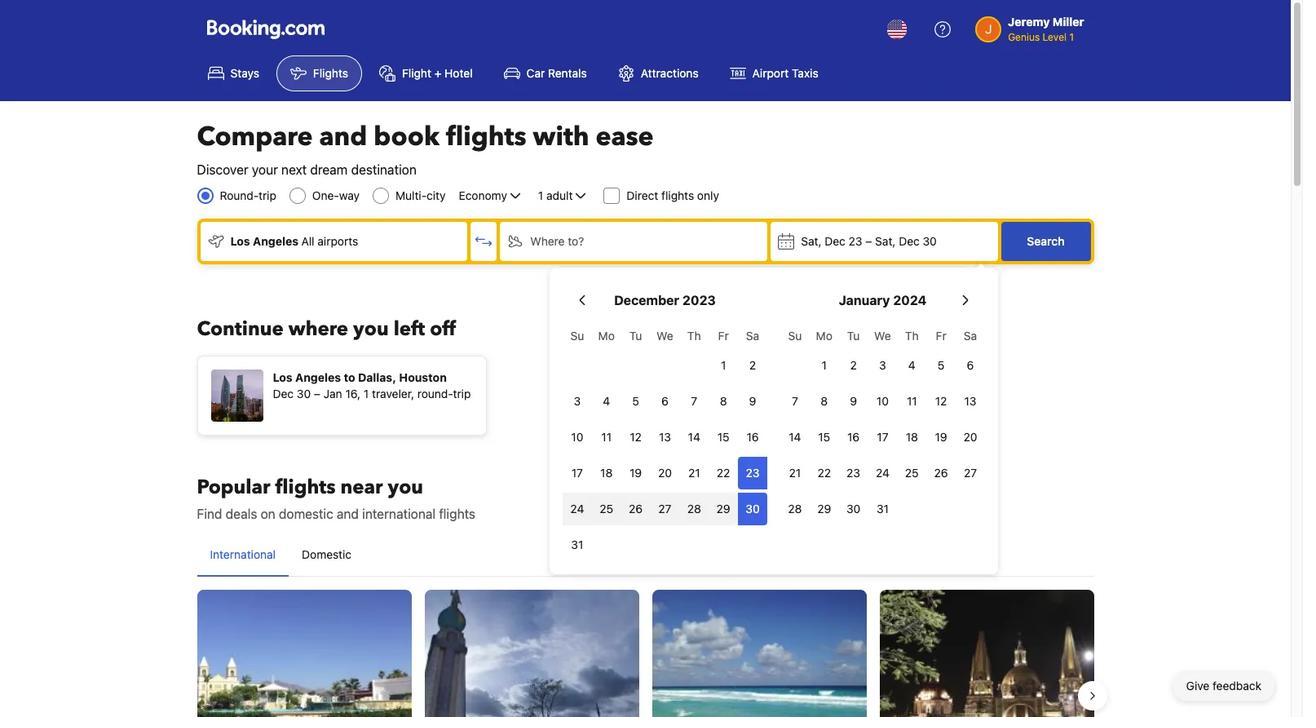 Task type: vqa. For each thing, say whether or not it's contained in the screenshot.


Task type: describe. For each thing, give the bounding box(es) containing it.
17 December 2023 checkbox
[[563, 457, 592, 490]]

25 for 25 december 2023 option
[[600, 502, 614, 516]]

miller
[[1053, 15, 1085, 29]]

0 vertical spatial 17
[[877, 430, 889, 444]]

taxis
[[792, 66, 819, 80]]

5 January 2024 checkbox
[[927, 349, 956, 382]]

flight + hotel
[[402, 66, 473, 80]]

28 for 21
[[788, 502, 802, 516]]

tu for december 2023
[[630, 329, 642, 343]]

mo for january
[[816, 329, 833, 343]]

attractions
[[641, 66, 699, 80]]

continue
[[197, 316, 284, 343]]

18 January 2024 checkbox
[[898, 421, 927, 454]]

1 December 2023 checkbox
[[709, 349, 738, 382]]

attractions link
[[604, 55, 713, 91]]

24 cell
[[563, 490, 592, 525]]

1 inside checkbox
[[721, 358, 726, 372]]

international
[[210, 547, 276, 561]]

we for december
[[657, 329, 674, 343]]

direct flights only
[[627, 188, 720, 202]]

25 for 25 january 2024 checkbox
[[906, 466, 919, 480]]

1 inside 'popup button'
[[538, 188, 544, 202]]

+
[[435, 66, 442, 80]]

where
[[531, 234, 565, 248]]

to
[[344, 370, 355, 384]]

11 for 11 december 2023 option
[[602, 430, 612, 444]]

21 for 21 january 2024 checkbox at the bottom right of page
[[789, 466, 801, 480]]

search button
[[1001, 222, 1091, 261]]

30 inside "checkbox"
[[746, 502, 760, 516]]

1 vertical spatial 17
[[572, 466, 583, 480]]

1 inside jeremy miller genius level 1
[[1070, 31, 1074, 43]]

30 January 2024 checkbox
[[839, 493, 869, 525]]

29 cell
[[709, 490, 738, 525]]

31 December 2023 checkbox
[[563, 529, 592, 561]]

th for 2024
[[906, 329, 919, 343]]

dec for los angeles to dallas, houston dec 30 – jan 16, 1 traveler, round-trip
[[273, 387, 294, 401]]

one-way
[[312, 188, 360, 202]]

where
[[289, 316, 348, 343]]

give feedback button
[[1174, 671, 1275, 701]]

16 for 16 checkbox
[[848, 430, 860, 444]]

multi-
[[396, 188, 427, 202]]

left
[[394, 316, 425, 343]]

22 for 22 checkbox
[[818, 466, 831, 480]]

31 for 31 december 2023 checkbox
[[571, 538, 584, 552]]

3 for "3" option
[[574, 394, 581, 408]]

4 for 4 december 2023 checkbox
[[603, 394, 610, 408]]

sat, dec 23 – sat, dec 30
[[801, 234, 937, 248]]

20 for the 20 checkbox
[[964, 430, 978, 444]]

23 for 23 january 2024 checkbox
[[847, 466, 861, 480]]

29 December 2023 checkbox
[[709, 493, 738, 525]]

on
[[261, 507, 276, 521]]

one-
[[312, 188, 339, 202]]

1 adult button
[[537, 186, 591, 206]]

car
[[527, 66, 545, 80]]

– inside los angeles to dallas, houston dec 30 – jan 16, 1 traveler, round-trip
[[314, 387, 321, 401]]

0 vertical spatial you
[[353, 316, 389, 343]]

7 for 7 checkbox
[[691, 394, 698, 408]]

27 for 27 january 2024 option
[[964, 466, 977, 480]]

adult
[[547, 188, 573, 202]]

31 January 2024 checkbox
[[869, 493, 898, 525]]

all
[[301, 234, 315, 248]]

12 January 2024 checkbox
[[927, 385, 956, 418]]

4 January 2024 checkbox
[[898, 349, 927, 382]]

multi-city
[[396, 188, 446, 202]]

los angeles to dallas, houston dec 30 – jan 16, 1 traveler, round-trip
[[273, 370, 471, 401]]

26 for 26 option
[[629, 502, 643, 516]]

15 December 2023 checkbox
[[709, 421, 738, 454]]

6 January 2024 checkbox
[[956, 349, 986, 382]]

airport taxis link
[[716, 55, 833, 91]]

stays
[[230, 66, 259, 80]]

29 for 29 checkbox
[[717, 502, 731, 516]]

sat, dec 23 – sat, dec 30 button
[[771, 222, 998, 261]]

2 January 2024 checkbox
[[839, 349, 869, 382]]

hotel
[[445, 66, 473, 80]]

level
[[1043, 31, 1067, 43]]

24 January 2024 checkbox
[[869, 457, 898, 490]]

2024
[[894, 293, 927, 308]]

your
[[252, 162, 278, 177]]

continue where you left off
[[197, 316, 456, 343]]

10 December 2023 checkbox
[[563, 421, 592, 454]]

round-
[[220, 188, 259, 202]]

stays link
[[194, 55, 273, 91]]

popular flights near you find deals on domestic and international flights
[[197, 474, 476, 521]]

13 December 2023 checkbox
[[651, 421, 680, 454]]

2023
[[683, 293, 716, 308]]

31 for 31 option
[[877, 502, 889, 516]]

1 sat, from the left
[[801, 234, 822, 248]]

28 cell
[[680, 490, 709, 525]]

1 adult
[[538, 188, 573, 202]]

los angeles all airports
[[230, 234, 358, 248]]

you inside popular flights near you find deals on domestic and international flights
[[388, 474, 423, 501]]

jeremy
[[1009, 15, 1050, 29]]

14 January 2024 checkbox
[[781, 421, 810, 454]]

january
[[839, 293, 890, 308]]

deals
[[226, 507, 257, 521]]

su for december
[[571, 329, 584, 343]]

11 December 2023 checkbox
[[592, 421, 621, 454]]

1 January 2024 checkbox
[[810, 349, 839, 382]]

5 December 2023 checkbox
[[621, 385, 651, 418]]

los for los angeles to dallas, houston
[[273, 370, 293, 384]]

23 for 23 checkbox
[[746, 466, 760, 480]]

1 inside los angeles to dallas, houston dec 30 – jan 16, 1 traveler, round-trip
[[364, 387, 369, 401]]

16 for 16 option
[[747, 430, 759, 444]]

13 January 2024 checkbox
[[956, 385, 986, 418]]

give
[[1187, 679, 1210, 693]]

international
[[362, 507, 436, 521]]

27 January 2024 checkbox
[[956, 457, 986, 490]]

where to?
[[531, 234, 584, 248]]

– inside 'popup button'
[[866, 234, 872, 248]]

find
[[197, 507, 222, 521]]

round-trip
[[220, 188, 276, 202]]

15 for 15 january 2024 checkbox
[[819, 430, 831, 444]]

only
[[698, 188, 720, 202]]

flights link
[[277, 55, 362, 91]]

14 for 14 checkbox
[[688, 430, 701, 444]]

24 December 2023 checkbox
[[563, 493, 592, 525]]

th for 2023
[[688, 329, 701, 343]]

domestic button
[[289, 534, 365, 576]]

2 sat, from the left
[[876, 234, 896, 248]]

6 for the 6 option
[[662, 394, 669, 408]]

9 for 9 january 2024 checkbox
[[850, 394, 857, 408]]

jeremy miller genius level 1
[[1009, 15, 1085, 43]]

jan
[[324, 387, 342, 401]]

16 December 2023 checkbox
[[738, 421, 768, 454]]

compare
[[197, 119, 313, 155]]

feedback
[[1213, 679, 1262, 693]]

19 January 2024 checkbox
[[927, 421, 956, 454]]

angeles for all
[[253, 234, 299, 248]]

0 horizontal spatial trip
[[259, 188, 276, 202]]

6 for 6 january 2024 checkbox
[[967, 358, 974, 372]]

28 January 2024 checkbox
[[781, 493, 810, 525]]

21 January 2024 checkbox
[[781, 457, 810, 490]]

1 horizontal spatial dec
[[825, 234, 846, 248]]

fr for 2024
[[936, 329, 947, 343]]

flights inside compare and book flights with ease discover your next dream destination
[[446, 119, 527, 155]]

23 January 2024 checkbox
[[839, 457, 869, 490]]

with
[[533, 119, 589, 155]]

27 December 2023 checkbox
[[651, 493, 680, 525]]

sa for 2023
[[746, 329, 760, 343]]

30 December 2023 checkbox
[[738, 493, 768, 525]]

9 December 2023 checkbox
[[738, 385, 768, 418]]

23 December 2023 checkbox
[[738, 457, 768, 490]]

21 December 2023 checkbox
[[680, 457, 709, 490]]

25 January 2024 checkbox
[[898, 457, 927, 490]]

12 for 12 option
[[630, 430, 642, 444]]

12 December 2023 checkbox
[[621, 421, 651, 454]]

13 for 13 option
[[965, 394, 977, 408]]

to?
[[568, 234, 584, 248]]

off
[[430, 316, 456, 343]]

su for january
[[789, 329, 802, 343]]

26 January 2024 checkbox
[[927, 457, 956, 490]]

airport taxis
[[753, 66, 819, 80]]

next
[[281, 162, 307, 177]]

sa for 2024
[[964, 329, 978, 343]]

16 January 2024 checkbox
[[839, 421, 869, 454]]

18 for '18 january 2024' checkbox
[[906, 430, 919, 444]]

grid for january
[[781, 320, 986, 525]]

14 for 14 option
[[789, 430, 802, 444]]



Task type: locate. For each thing, give the bounding box(es) containing it.
1 vertical spatial 26
[[629, 502, 643, 516]]

8 right 7 "option"
[[821, 394, 828, 408]]

20 right 19 january 2024 option in the right bottom of the page
[[964, 430, 978, 444]]

0 horizontal spatial 9
[[749, 394, 757, 408]]

and down near
[[337, 507, 359, 521]]

1 7 from the left
[[691, 394, 698, 408]]

1 8 from the left
[[720, 394, 727, 408]]

24 inside cell
[[571, 502, 584, 516]]

9 right the 8 checkbox
[[749, 394, 757, 408]]

1 vertical spatial 20
[[658, 466, 672, 480]]

0 horizontal spatial 18
[[601, 466, 613, 480]]

1 vertical spatial 6
[[662, 394, 669, 408]]

1 tu from the left
[[630, 329, 642, 343]]

22 inside 'checkbox'
[[717, 466, 731, 480]]

23 inside 'popup button'
[[849, 234, 863, 248]]

0 vertical spatial 6
[[967, 358, 974, 372]]

21 left 22 checkbox
[[789, 466, 801, 480]]

26 cell
[[621, 490, 651, 525]]

0 horizontal spatial su
[[571, 329, 584, 343]]

1 29 from the left
[[717, 502, 731, 516]]

8 January 2024 checkbox
[[810, 385, 839, 418]]

23 up january
[[849, 234, 863, 248]]

region
[[184, 583, 1108, 717]]

0 horizontal spatial 22
[[717, 466, 731, 480]]

2 grid from the left
[[781, 320, 986, 525]]

– left jan
[[314, 387, 321, 401]]

9 right 8 january 2024 checkbox
[[850, 394, 857, 408]]

los inside los angeles to dallas, houston dec 30 – jan 16, 1 traveler, round-trip
[[273, 370, 293, 384]]

january 2024
[[839, 293, 927, 308]]

10
[[877, 394, 889, 408], [571, 430, 584, 444]]

genius
[[1009, 31, 1040, 43]]

11 inside option
[[907, 394, 918, 408]]

30 right 29 checkbox
[[746, 502, 760, 516]]

mo down december
[[599, 329, 615, 343]]

1 vertical spatial –
[[314, 387, 321, 401]]

6 inside checkbox
[[967, 358, 974, 372]]

1 horizontal spatial 17
[[877, 430, 889, 444]]

0 vertical spatial 20
[[964, 430, 978, 444]]

8 for 8 january 2024 checkbox
[[821, 394, 828, 408]]

7
[[691, 394, 698, 408], [792, 394, 799, 408]]

29 inside "cell"
[[717, 502, 731, 516]]

28 December 2023 checkbox
[[680, 493, 709, 525]]

fr for 2023
[[718, 329, 729, 343]]

25 left 26 option
[[600, 502, 614, 516]]

los down "round-"
[[230, 234, 250, 248]]

26 right 25 december 2023 option
[[629, 502, 643, 516]]

0 horizontal spatial fr
[[718, 329, 729, 343]]

0 horizontal spatial 7
[[691, 394, 698, 408]]

december 2023
[[614, 293, 716, 308]]

sa up 6 january 2024 checkbox
[[964, 329, 978, 343]]

12 inside 'checkbox'
[[936, 394, 948, 408]]

17 January 2024 checkbox
[[869, 421, 898, 454]]

1 horizontal spatial 5
[[938, 358, 945, 372]]

26 inside cell
[[629, 502, 643, 516]]

8 inside checkbox
[[720, 394, 727, 408]]

0 horizontal spatial 12
[[630, 430, 642, 444]]

1 grid from the left
[[563, 320, 768, 561]]

dec for sat, dec 23 – sat, dec 30
[[899, 234, 920, 248]]

29 right 28 checkbox
[[717, 502, 731, 516]]

20 inside the 20 checkbox
[[964, 430, 978, 444]]

19 right 18 december 2023 option
[[630, 466, 642, 480]]

30 inside 'popup button'
[[923, 234, 937, 248]]

7 inside checkbox
[[691, 394, 698, 408]]

14 left 15 january 2024 checkbox
[[789, 430, 802, 444]]

1 horizontal spatial 26
[[935, 466, 949, 480]]

round-
[[418, 387, 453, 401]]

th
[[688, 329, 701, 343], [906, 329, 919, 343]]

2 9 from the left
[[850, 394, 857, 408]]

0 vertical spatial 10
[[877, 394, 889, 408]]

1 left 2 checkbox at the right of the page
[[822, 358, 827, 372]]

7 December 2023 checkbox
[[680, 385, 709, 418]]

1 22 from the left
[[717, 466, 731, 480]]

1 horizontal spatial sa
[[964, 329, 978, 343]]

3 January 2024 checkbox
[[869, 349, 898, 382]]

5 right 4 december 2023 checkbox
[[633, 394, 640, 408]]

3 December 2023 checkbox
[[563, 385, 592, 418]]

1 horizontal spatial 11
[[907, 394, 918, 408]]

0 horizontal spatial 29
[[717, 502, 731, 516]]

los
[[230, 234, 250, 248], [273, 370, 293, 384]]

tu
[[630, 329, 642, 343], [847, 329, 860, 343]]

dec up january
[[825, 234, 846, 248]]

15 right 14 option
[[819, 430, 831, 444]]

30 inside checkbox
[[847, 502, 861, 516]]

3 right 2 checkbox at the right of the page
[[880, 358, 887, 372]]

12 right 11 december 2023 option
[[630, 430, 642, 444]]

book
[[374, 119, 440, 155]]

26 December 2023 checkbox
[[621, 493, 651, 525]]

3 inside 3 option
[[880, 358, 887, 372]]

11 left the 12 'checkbox'
[[907, 394, 918, 408]]

0 horizontal spatial 17
[[572, 466, 583, 480]]

1 horizontal spatial 12
[[936, 394, 948, 408]]

12 inside option
[[630, 430, 642, 444]]

28 right the 27 checkbox
[[688, 502, 702, 516]]

1 we from the left
[[657, 329, 674, 343]]

18 inside option
[[601, 466, 613, 480]]

airport
[[753, 66, 789, 80]]

1 horizontal spatial 14
[[789, 430, 802, 444]]

3 for 3 option
[[880, 358, 887, 372]]

0 horizontal spatial 31
[[571, 538, 584, 552]]

tu down december
[[630, 329, 642, 343]]

economy
[[459, 188, 507, 202]]

12 for the 12 'checkbox'
[[936, 394, 948, 408]]

12
[[936, 394, 948, 408], [630, 430, 642, 444]]

27 right 26 january 2024 option
[[964, 466, 977, 480]]

19 inside option
[[935, 430, 948, 444]]

8 for the 8 checkbox
[[720, 394, 727, 408]]

flights
[[313, 66, 348, 80]]

1 vertical spatial 12
[[630, 430, 642, 444]]

10 January 2024 checkbox
[[869, 385, 898, 418]]

2 21 from the left
[[789, 466, 801, 480]]

14 inside checkbox
[[688, 430, 701, 444]]

7 right the 6 option
[[691, 394, 698, 408]]

dec
[[825, 234, 846, 248], [899, 234, 920, 248], [273, 387, 294, 401]]

1 horizontal spatial fr
[[936, 329, 947, 343]]

19 right '18 january 2024' checkbox
[[935, 430, 948, 444]]

booking.com logo image
[[207, 19, 324, 39], [207, 19, 324, 39]]

13 inside "checkbox"
[[659, 430, 671, 444]]

9
[[749, 394, 757, 408], [850, 394, 857, 408]]

1 9 from the left
[[749, 394, 757, 408]]

16 right 15 december 2023 checkbox
[[747, 430, 759, 444]]

1 horizontal spatial 31
[[877, 502, 889, 516]]

1 vertical spatial 27
[[659, 502, 672, 516]]

10 for 10 option
[[571, 430, 584, 444]]

th down 2023
[[688, 329, 701, 343]]

ease
[[596, 119, 654, 155]]

11
[[907, 394, 918, 408], [602, 430, 612, 444]]

0 vertical spatial 3
[[880, 358, 887, 372]]

sa up 2 december 2023 option
[[746, 329, 760, 343]]

21 for 21 checkbox
[[689, 466, 701, 480]]

1 horizontal spatial th
[[906, 329, 919, 343]]

1 vertical spatial 4
[[603, 394, 610, 408]]

18 for 18 december 2023 option
[[601, 466, 613, 480]]

9 January 2024 checkbox
[[839, 385, 869, 418]]

1 vertical spatial trip
[[453, 387, 471, 401]]

3 left 4 december 2023 checkbox
[[574, 394, 581, 408]]

1 vertical spatial 11
[[602, 430, 612, 444]]

15
[[718, 430, 730, 444], [819, 430, 831, 444]]

13 right 12 option
[[659, 430, 671, 444]]

0 horizontal spatial 20
[[658, 466, 672, 480]]

fr
[[718, 329, 729, 343], [936, 329, 947, 343]]

22 January 2024 checkbox
[[810, 457, 839, 490]]

2 we from the left
[[875, 329, 892, 343]]

1
[[1070, 31, 1074, 43], [538, 188, 544, 202], [721, 358, 726, 372], [822, 358, 827, 372], [364, 387, 369, 401]]

22 right 21 january 2024 checkbox at the bottom right of page
[[818, 466, 831, 480]]

1 vertical spatial 3
[[574, 394, 581, 408]]

1 horizontal spatial 29
[[818, 502, 832, 516]]

19 for 19 january 2024 option in the right bottom of the page
[[935, 430, 948, 444]]

13 right the 12 'checkbox'
[[965, 394, 977, 408]]

0 vertical spatial 18
[[906, 430, 919, 444]]

1 horizontal spatial 19
[[935, 430, 948, 444]]

20 inside 20 option
[[658, 466, 672, 480]]

19 for 19 december 2023 checkbox
[[630, 466, 642, 480]]

1 2 from the left
[[750, 358, 756, 372]]

0 horizontal spatial 27
[[659, 502, 672, 516]]

flights
[[446, 119, 527, 155], [662, 188, 694, 202], [275, 474, 336, 501], [439, 507, 476, 521]]

and inside popular flights near you find deals on domestic and international flights
[[337, 507, 359, 521]]

you up international
[[388, 474, 423, 501]]

26 right 25 january 2024 checkbox
[[935, 466, 949, 480]]

16 inside checkbox
[[848, 430, 860, 444]]

30 up 2024
[[923, 234, 937, 248]]

1 left the 'adult'
[[538, 188, 544, 202]]

1 28 from the left
[[688, 502, 702, 516]]

tu up 2 checkbox at the right of the page
[[847, 329, 860, 343]]

5 for 5 checkbox
[[938, 358, 945, 372]]

4 inside checkbox
[[603, 394, 610, 408]]

fr up 5 checkbox
[[936, 329, 947, 343]]

1 horizontal spatial su
[[789, 329, 802, 343]]

domestic
[[302, 547, 352, 561]]

1 vertical spatial 31
[[571, 538, 584, 552]]

15 January 2024 checkbox
[[810, 421, 839, 454]]

we down december 2023
[[657, 329, 674, 343]]

1 vertical spatial 24
[[571, 502, 584, 516]]

2 28 from the left
[[788, 502, 802, 516]]

1 horizontal spatial sat,
[[876, 234, 896, 248]]

1 su from the left
[[571, 329, 584, 343]]

20
[[964, 430, 978, 444], [658, 466, 672, 480]]

13
[[965, 394, 977, 408], [659, 430, 671, 444]]

2 mo from the left
[[816, 329, 833, 343]]

compare and book flights with ease discover your next dream destination
[[197, 119, 654, 177]]

6 right 5 option on the left of the page
[[662, 394, 669, 408]]

– up january
[[866, 234, 872, 248]]

31 inside checkbox
[[571, 538, 584, 552]]

24 left 25 december 2023 option
[[571, 502, 584, 516]]

dec inside los angeles to dallas, houston dec 30 – jan 16, 1 traveler, round-trip
[[273, 387, 294, 401]]

1 vertical spatial 18
[[601, 466, 613, 480]]

10 for 10 checkbox
[[877, 394, 889, 408]]

traveler,
[[372, 387, 414, 401]]

2 14 from the left
[[789, 430, 802, 444]]

10 right 9 january 2024 checkbox
[[877, 394, 889, 408]]

direct
[[627, 188, 659, 202]]

0 horizontal spatial 3
[[574, 394, 581, 408]]

10 left 11 december 2023 option
[[571, 430, 584, 444]]

1 vertical spatial 13
[[659, 430, 671, 444]]

16 right 15 january 2024 checkbox
[[848, 430, 860, 444]]

25
[[906, 466, 919, 480], [600, 502, 614, 516]]

0 horizontal spatial 21
[[689, 466, 701, 480]]

30 cell
[[738, 490, 768, 525]]

28 for 27
[[688, 502, 702, 516]]

22 for 22 'checkbox'
[[717, 466, 731, 480]]

give feedback
[[1187, 679, 1262, 693]]

21 right 20 option
[[689, 466, 701, 480]]

1 horizontal spatial we
[[875, 329, 892, 343]]

car rentals
[[527, 66, 587, 80]]

where to? button
[[500, 222, 768, 261]]

flights up economy at the left top of the page
[[446, 119, 527, 155]]

1 vertical spatial 10
[[571, 430, 584, 444]]

5 inside option
[[633, 394, 640, 408]]

12 right 11 january 2024 option
[[936, 394, 948, 408]]

sat,
[[801, 234, 822, 248], [876, 234, 896, 248]]

los down where
[[273, 370, 293, 384]]

4 inside option
[[909, 358, 916, 372]]

2 tu from the left
[[847, 329, 860, 343]]

0 horizontal spatial 13
[[659, 430, 671, 444]]

2 December 2023 checkbox
[[738, 349, 768, 382]]

way
[[339, 188, 360, 202]]

18 December 2023 checkbox
[[592, 457, 621, 490]]

houston
[[399, 370, 447, 384]]

0 horizontal spatial 28
[[688, 502, 702, 516]]

1 15 from the left
[[718, 430, 730, 444]]

1 fr from the left
[[718, 329, 729, 343]]

13 inside option
[[965, 394, 977, 408]]

3
[[880, 358, 887, 372], [574, 394, 581, 408]]

24 right 23 january 2024 checkbox
[[876, 466, 890, 480]]

los angeles to cancún image
[[652, 590, 867, 717]]

1 horizontal spatial 4
[[909, 358, 916, 372]]

15 inside checkbox
[[718, 430, 730, 444]]

31 right 30 january 2024 checkbox
[[877, 502, 889, 516]]

popular
[[197, 474, 271, 501]]

0 horizontal spatial 25
[[600, 502, 614, 516]]

28 inside 'cell'
[[688, 502, 702, 516]]

5 for 5 option on the left of the page
[[633, 394, 640, 408]]

grid
[[563, 320, 768, 561], [781, 320, 986, 525]]

1 horizontal spatial 9
[[850, 394, 857, 408]]

2 fr from the left
[[936, 329, 947, 343]]

mo
[[599, 329, 615, 343], [816, 329, 833, 343]]

fr up 1 december 2023 checkbox
[[718, 329, 729, 343]]

4 right 3 option
[[909, 358, 916, 372]]

destination
[[351, 162, 417, 177]]

0 vertical spatial 12
[[936, 394, 948, 408]]

dec up 2024
[[899, 234, 920, 248]]

27 inside checkbox
[[659, 502, 672, 516]]

7 for 7 "option"
[[792, 394, 799, 408]]

los angeles to guadalajara image
[[880, 590, 1094, 717]]

2 for december 2023
[[750, 358, 756, 372]]

dec left jan
[[273, 387, 294, 401]]

2 for january 2024
[[850, 358, 857, 372]]

9 for the 9 december 2023 checkbox at right bottom
[[749, 394, 757, 408]]

trip down off
[[453, 387, 471, 401]]

8 December 2023 checkbox
[[709, 385, 738, 418]]

0 vertical spatial 11
[[907, 394, 918, 408]]

2 right 1 december 2023 checkbox
[[750, 358, 756, 372]]

16,
[[346, 387, 361, 401]]

31 inside option
[[877, 502, 889, 516]]

grid for december
[[563, 320, 768, 561]]

14 December 2023 checkbox
[[680, 421, 709, 454]]

23
[[849, 234, 863, 248], [746, 466, 760, 480], [847, 466, 861, 480]]

los angeles to san salvador image
[[425, 590, 639, 717]]

2 15 from the left
[[819, 430, 831, 444]]

0 horizontal spatial 16
[[747, 430, 759, 444]]

27 inside option
[[964, 466, 977, 480]]

0 horizontal spatial 10
[[571, 430, 584, 444]]

angeles for to
[[295, 370, 341, 384]]

18 inside checkbox
[[906, 430, 919, 444]]

1 21 from the left
[[689, 466, 701, 480]]

1 horizontal spatial 13
[[965, 394, 977, 408]]

10 inside option
[[571, 430, 584, 444]]

2 inside checkbox
[[850, 358, 857, 372]]

4 right "3" option
[[603, 394, 610, 408]]

trip
[[259, 188, 276, 202], [453, 387, 471, 401]]

0 horizontal spatial grid
[[563, 320, 768, 561]]

6
[[967, 358, 974, 372], [662, 394, 669, 408]]

0 horizontal spatial 5
[[633, 394, 640, 408]]

city
[[427, 188, 446, 202]]

1 horizontal spatial 20
[[964, 430, 978, 444]]

8 inside checkbox
[[821, 394, 828, 408]]

2 22 from the left
[[818, 466, 831, 480]]

0 horizontal spatial 14
[[688, 430, 701, 444]]

1 horizontal spatial 15
[[819, 430, 831, 444]]

6 right 5 checkbox
[[967, 358, 974, 372]]

1 14 from the left
[[688, 430, 701, 444]]

27 left 28 checkbox
[[659, 502, 672, 516]]

1 left 2 december 2023 option
[[721, 358, 726, 372]]

mo up 1 january 2024 option
[[816, 329, 833, 343]]

15 inside checkbox
[[819, 430, 831, 444]]

0 vertical spatial 5
[[938, 358, 945, 372]]

16
[[747, 430, 759, 444], [848, 430, 860, 444]]

26 for 26 january 2024 option
[[935, 466, 949, 480]]

23 right 22 'checkbox'
[[746, 466, 760, 480]]

1 right the "16,"
[[364, 387, 369, 401]]

0 horizontal spatial we
[[657, 329, 674, 343]]

–
[[866, 234, 872, 248], [314, 387, 321, 401]]

1 vertical spatial you
[[388, 474, 423, 501]]

0 horizontal spatial 6
[[662, 394, 669, 408]]

1 horizontal spatial 3
[[880, 358, 887, 372]]

25 right 24 checkbox
[[906, 466, 919, 480]]

29 January 2024 checkbox
[[810, 493, 839, 525]]

2 inside option
[[750, 358, 756, 372]]

25 inside option
[[600, 502, 614, 516]]

1 horizontal spatial –
[[866, 234, 872, 248]]

0 horizontal spatial 19
[[630, 466, 642, 480]]

2
[[750, 358, 756, 372], [850, 358, 857, 372]]

15 for 15 december 2023 checkbox
[[718, 430, 730, 444]]

8 right 7 checkbox
[[720, 394, 727, 408]]

17 left 18 december 2023 option
[[572, 466, 583, 480]]

2 16 from the left
[[848, 430, 860, 444]]

0 horizontal spatial sat,
[[801, 234, 822, 248]]

17 right 16 checkbox
[[877, 430, 889, 444]]

11 inside option
[[602, 430, 612, 444]]

search
[[1028, 234, 1065, 248]]

23 inside cell
[[746, 466, 760, 480]]

1 horizontal spatial 25
[[906, 466, 919, 480]]

16 inside option
[[747, 430, 759, 444]]

14 right 13 december 2023 "checkbox"
[[688, 430, 701, 444]]

3 inside "3" option
[[574, 394, 581, 408]]

10 inside checkbox
[[877, 394, 889, 408]]

we up 3 option
[[875, 329, 892, 343]]

1 horizontal spatial 10
[[877, 394, 889, 408]]

22 right 21 checkbox
[[717, 466, 731, 480]]

1 th from the left
[[688, 329, 701, 343]]

near
[[341, 474, 383, 501]]

we
[[657, 329, 674, 343], [875, 329, 892, 343]]

1 inside option
[[822, 358, 827, 372]]

5 right 4 option
[[938, 358, 945, 372]]

2 8 from the left
[[821, 394, 828, 408]]

angeles left all
[[253, 234, 299, 248]]

1 down miller
[[1070, 31, 1074, 43]]

22 inside checkbox
[[818, 466, 831, 480]]

1 horizontal spatial grid
[[781, 320, 986, 525]]

1 mo from the left
[[599, 329, 615, 343]]

angeles up jan
[[295, 370, 341, 384]]

discover
[[197, 162, 249, 177]]

19 December 2023 checkbox
[[621, 457, 651, 490]]

and inside compare and book flights with ease discover your next dream destination
[[319, 119, 367, 155]]

we for january
[[875, 329, 892, 343]]

27 for the 27 checkbox
[[659, 502, 672, 516]]

angeles
[[253, 234, 299, 248], [295, 370, 341, 384]]

6 inside option
[[662, 394, 669, 408]]

dream
[[310, 162, 348, 177]]

30 left jan
[[297, 387, 311, 401]]

0 horizontal spatial 8
[[720, 394, 727, 408]]

2 horizontal spatial dec
[[899, 234, 920, 248]]

tab list containing international
[[197, 534, 1094, 578]]

11 for 11 january 2024 option
[[907, 394, 918, 408]]

14 inside option
[[789, 430, 802, 444]]

domestic
[[279, 507, 333, 521]]

1 horizontal spatial 18
[[906, 430, 919, 444]]

1 vertical spatial 19
[[630, 466, 642, 480]]

1 horizontal spatial 28
[[788, 502, 802, 516]]

2 29 from the left
[[818, 502, 832, 516]]

1 horizontal spatial 7
[[792, 394, 799, 408]]

0 horizontal spatial 24
[[571, 502, 584, 516]]

flights up domestic
[[275, 474, 336, 501]]

tu for january 2024
[[847, 329, 860, 343]]

28 left 29 january 2024 checkbox
[[788, 502, 802, 516]]

22
[[717, 466, 731, 480], [818, 466, 831, 480]]

15 right 14 checkbox
[[718, 430, 730, 444]]

30 right 29 january 2024 checkbox
[[847, 502, 861, 516]]

0 vertical spatial 13
[[965, 394, 977, 408]]

2 7 from the left
[[792, 394, 799, 408]]

december
[[614, 293, 680, 308]]

1 16 from the left
[[747, 430, 759, 444]]

7 left 8 january 2024 checkbox
[[792, 394, 799, 408]]

30 inside los angeles to dallas, houston dec 30 – jan 16, 1 traveler, round-trip
[[297, 387, 311, 401]]

and up dream
[[319, 119, 367, 155]]

0 horizontal spatial 2
[[750, 358, 756, 372]]

20 January 2024 checkbox
[[956, 421, 986, 454]]

flights right international
[[439, 507, 476, 521]]

th up 4 option
[[906, 329, 919, 343]]

0 vertical spatial 25
[[906, 466, 919, 480]]

1 sa from the left
[[746, 329, 760, 343]]

los for los angeles
[[230, 234, 250, 248]]

0 horizontal spatial th
[[688, 329, 701, 343]]

rentals
[[548, 66, 587, 80]]

flight
[[402, 66, 432, 80]]

31 down 24 checkbox
[[571, 538, 584, 552]]

0 vertical spatial and
[[319, 119, 367, 155]]

2 su from the left
[[789, 329, 802, 343]]

22 December 2023 checkbox
[[709, 457, 738, 490]]

trip inside los angeles to dallas, houston dec 30 – jan 16, 1 traveler, round-trip
[[453, 387, 471, 401]]

angeles inside los angeles to dallas, houston dec 30 – jan 16, 1 traveler, round-trip
[[295, 370, 341, 384]]

7 inside "option"
[[792, 394, 799, 408]]

trip down your
[[259, 188, 276, 202]]

30
[[923, 234, 937, 248], [297, 387, 311, 401], [746, 502, 760, 516], [847, 502, 861, 516]]

you left left
[[353, 316, 389, 343]]

4 for 4 option
[[909, 358, 916, 372]]

7 January 2024 checkbox
[[781, 385, 810, 418]]

29
[[717, 502, 731, 516], [818, 502, 832, 516]]

mo for december
[[599, 329, 615, 343]]

los angeles to san josé del cabo image
[[197, 590, 412, 717]]

su up "3" option
[[571, 329, 584, 343]]

23 left 24 checkbox
[[847, 466, 861, 480]]

11 right 10 option
[[602, 430, 612, 444]]

0 vertical spatial 27
[[964, 466, 977, 480]]

flight + hotel link
[[365, 55, 487, 91]]

27 cell
[[651, 490, 680, 525]]

dallas,
[[358, 370, 396, 384]]

19 inside checkbox
[[630, 466, 642, 480]]

2 sa from the left
[[964, 329, 978, 343]]

29 for 29 january 2024 checkbox
[[818, 502, 832, 516]]

11 January 2024 checkbox
[[898, 385, 927, 418]]

1 horizontal spatial tu
[[847, 329, 860, 343]]

23 cell
[[738, 454, 768, 490]]

1 horizontal spatial 6
[[967, 358, 974, 372]]

2 th from the left
[[906, 329, 919, 343]]

25 cell
[[592, 490, 621, 525]]

5 inside checkbox
[[938, 358, 945, 372]]

international button
[[197, 534, 289, 576]]

0 vertical spatial 24
[[876, 466, 890, 480]]

1 vertical spatial 25
[[600, 502, 614, 516]]

2 2 from the left
[[850, 358, 857, 372]]

2 left 3 option
[[850, 358, 857, 372]]

0 horizontal spatial 15
[[718, 430, 730, 444]]

13 for 13 december 2023 "checkbox"
[[659, 430, 671, 444]]

su up 7 "option"
[[789, 329, 802, 343]]

car rentals link
[[490, 55, 601, 91]]

flights left only
[[662, 188, 694, 202]]

20 December 2023 checkbox
[[651, 457, 680, 490]]

20 for 20 option
[[658, 466, 672, 480]]

1 horizontal spatial 21
[[789, 466, 801, 480]]

25 December 2023 checkbox
[[592, 493, 621, 525]]

0 vertical spatial –
[[866, 234, 872, 248]]

29 left 30 january 2024 checkbox
[[818, 502, 832, 516]]

airports
[[318, 234, 358, 248]]

tab list
[[197, 534, 1094, 578]]

6 December 2023 checkbox
[[651, 385, 680, 418]]

0 vertical spatial 19
[[935, 430, 948, 444]]

25 inside checkbox
[[906, 466, 919, 480]]

1 horizontal spatial 16
[[848, 430, 860, 444]]

4 December 2023 checkbox
[[592, 385, 621, 418]]

1 horizontal spatial trip
[[453, 387, 471, 401]]

31
[[877, 502, 889, 516], [571, 538, 584, 552]]

20 right 19 december 2023 checkbox
[[658, 466, 672, 480]]



